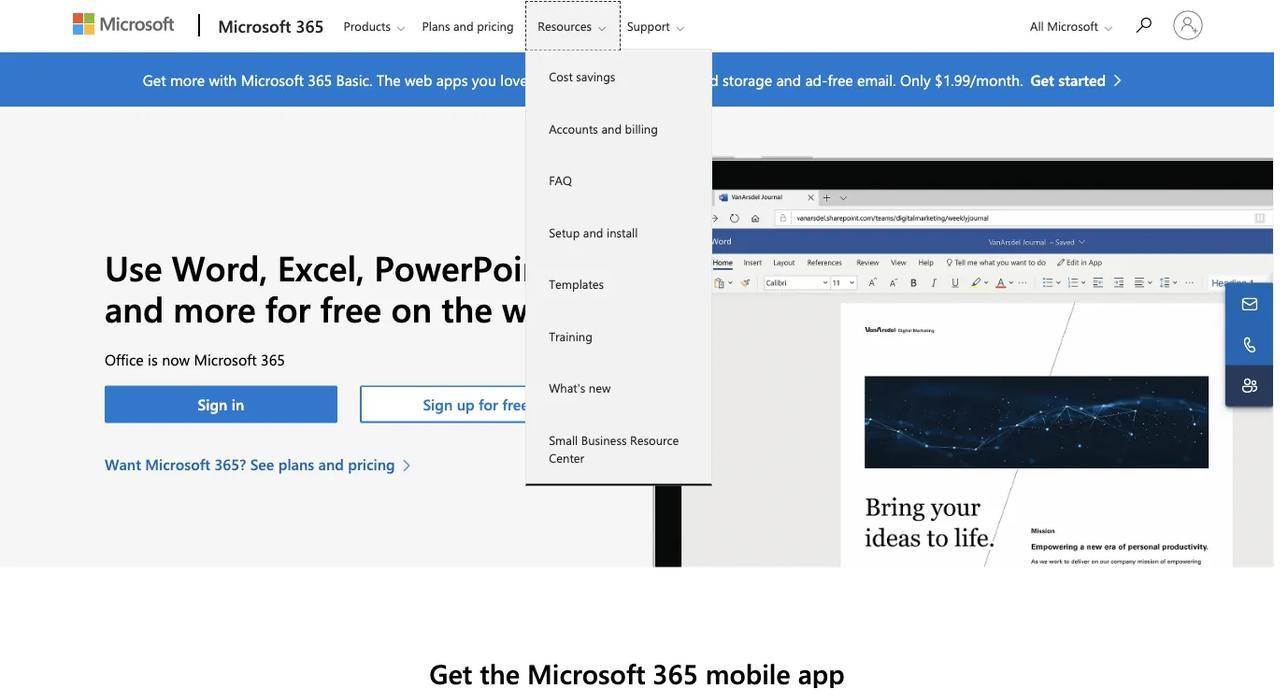 Task type: locate. For each thing, give the bounding box(es) containing it.
and right setup
[[583, 224, 604, 240]]

get down microsoft image
[[143, 69, 166, 89]]

1 horizontal spatial get
[[1031, 69, 1055, 89]]

1 vertical spatial web
[[502, 285, 568, 332]]

0 vertical spatial for
[[265, 285, 311, 332]]

and right plans at the top left of page
[[454, 18, 474, 34]]

1 sign from the left
[[198, 394, 228, 414]]

pricing up "you"
[[477, 18, 514, 34]]

savings
[[576, 68, 616, 85]]

free right up
[[503, 394, 529, 414]]

0 vertical spatial 365
[[296, 14, 324, 37]]

on
[[391, 285, 432, 332]]

1 horizontal spatial sign
[[423, 394, 453, 414]]

1 vertical spatial for
[[479, 394, 499, 414]]

small
[[549, 432, 578, 448]]

0 vertical spatial pricing
[[477, 18, 514, 34]]

free
[[828, 69, 854, 89], [320, 285, 382, 332], [503, 394, 529, 414]]

2 vertical spatial free
[[503, 394, 529, 414]]

0 vertical spatial free
[[828, 69, 854, 89]]

and
[[454, 18, 474, 34], [777, 69, 802, 89], [602, 120, 622, 137], [583, 224, 604, 240], [105, 285, 164, 332], [319, 454, 344, 474]]

0 horizontal spatial free
[[320, 285, 382, 332]]

accounts and billing
[[549, 120, 658, 137]]

and inside accounts and billing "link"
[[602, 120, 622, 137]]

more up office is now microsoft 365
[[173, 285, 256, 332]]

office
[[105, 349, 144, 370]]

support
[[627, 18, 670, 34]]

apps
[[436, 69, 468, 89]]

started
[[1059, 69, 1107, 89]]

what's new
[[549, 380, 611, 396]]

microsoft right all
[[1048, 18, 1099, 34]]

365 left basic.
[[308, 69, 332, 89]]

sign left up
[[423, 394, 453, 414]]

0 vertical spatial web
[[405, 69, 432, 89]]

microsoft
[[218, 14, 291, 37], [1048, 18, 1099, 34], [241, 69, 304, 89], [194, 349, 257, 370], [145, 454, 210, 474]]

you
[[472, 69, 497, 89]]

and inside want microsoft 365? see plans and pricing link
[[319, 454, 344, 474]]

and inside plans and pricing link
[[454, 18, 474, 34]]

more left "with"
[[170, 69, 205, 89]]

for
[[265, 285, 311, 332], [479, 394, 499, 414]]

love,
[[501, 69, 531, 89]]

microsoft 365 link
[[209, 1, 330, 51]]

0 horizontal spatial web
[[405, 69, 432, 89]]

powerpoint
[[374, 244, 555, 290]]

1 vertical spatial more
[[173, 285, 256, 332]]

resources
[[538, 18, 592, 34]]

word,
[[172, 244, 268, 290]]

100
[[567, 69, 591, 89]]

business
[[582, 432, 627, 448]]

training
[[549, 328, 593, 344]]

center
[[549, 450, 585, 466]]

products button
[[332, 1, 420, 51]]

0 horizontal spatial sign
[[198, 394, 228, 414]]

pricing right plans
[[348, 454, 395, 474]]

get started link
[[1031, 68, 1132, 91]]

$1.99/month.
[[935, 69, 1024, 89]]

in
[[232, 394, 244, 414]]

sign
[[198, 394, 228, 414], [423, 394, 453, 414]]

get left started
[[1031, 69, 1055, 89]]

small business resource center
[[549, 432, 679, 466]]

2 vertical spatial 365
[[261, 349, 285, 370]]

1 horizontal spatial for
[[479, 394, 499, 414]]

pricing
[[477, 18, 514, 34], [348, 454, 395, 474]]

365 up sign in link
[[261, 349, 285, 370]]

free left email. on the top of the page
[[828, 69, 854, 89]]

use
[[105, 244, 162, 290]]

small business resource center link
[[527, 414, 712, 484]]

gb
[[595, 69, 614, 89]]

365 left products
[[296, 14, 324, 37]]

get
[[143, 69, 166, 89], [1031, 69, 1055, 89]]

1 vertical spatial 365
[[308, 69, 332, 89]]

microsoft inside dropdown button
[[1048, 18, 1099, 34]]

microsoft left "365?"
[[145, 454, 210, 474]]

want microsoft 365? see plans and pricing
[[105, 454, 395, 474]]

sign left in
[[198, 394, 228, 414]]

and left billing
[[602, 120, 622, 137]]

microsoft right "with"
[[241, 69, 304, 89]]

plans
[[278, 454, 314, 474]]

more inside use word, excel, powerpoint and more for free on the web
[[173, 285, 256, 332]]

365
[[296, 14, 324, 37], [308, 69, 332, 89], [261, 349, 285, 370]]

ad-
[[806, 69, 828, 89]]

2 sign from the left
[[423, 394, 453, 414]]

cost
[[549, 68, 573, 85]]

the
[[377, 69, 401, 89]]

web
[[405, 69, 432, 89], [502, 285, 568, 332]]

and inside setup and install link
[[583, 224, 604, 240]]

0 horizontal spatial pricing
[[348, 454, 395, 474]]

accounts
[[549, 120, 598, 137]]

0 horizontal spatial for
[[265, 285, 311, 332]]

now
[[162, 349, 190, 370]]

0 horizontal spatial get
[[143, 69, 166, 89]]

all microsoft button
[[1016, 1, 1118, 51]]

a computer screen showing a resume being created in word on the web. image
[[637, 155, 1275, 567]]

and up office
[[105, 285, 164, 332]]

and right plans
[[319, 454, 344, 474]]

all microsoft
[[1031, 18, 1099, 34]]

1 vertical spatial free
[[320, 285, 382, 332]]

1 horizontal spatial web
[[502, 285, 568, 332]]

more
[[170, 69, 205, 89], [173, 285, 256, 332]]

secure
[[636, 69, 678, 89]]

what's
[[549, 380, 586, 396]]

free left the on on the top left of the page
[[320, 285, 382, 332]]

365?
[[215, 454, 246, 474]]

storage
[[723, 69, 773, 89]]

with
[[209, 69, 237, 89]]

1 horizontal spatial pricing
[[477, 18, 514, 34]]

accounts and billing link
[[527, 102, 712, 154]]

microsoft up "with"
[[218, 14, 291, 37]]

microsoft 365
[[218, 14, 324, 37]]

None search field
[[1124, 3, 1166, 45]]

2 get from the left
[[1031, 69, 1055, 89]]



Task type: vqa. For each thing, say whether or not it's contained in the screenshot.
the left *
no



Task type: describe. For each thing, give the bounding box(es) containing it.
install
[[607, 224, 638, 240]]

microsoft up sign in
[[194, 349, 257, 370]]

only
[[901, 69, 931, 89]]

setup and install link
[[527, 206, 712, 258]]

setup
[[549, 224, 580, 240]]

email.
[[858, 69, 897, 89]]

billing
[[625, 120, 658, 137]]

sign for sign up for free
[[423, 394, 453, 414]]

products
[[344, 18, 391, 34]]

up
[[457, 394, 475, 414]]

support button
[[615, 1, 699, 51]]

templates
[[549, 276, 604, 292]]

for inside use word, excel, powerpoint and more for free on the web
[[265, 285, 311, 332]]

sign in link
[[105, 386, 337, 423]]

plans and pricing
[[422, 18, 514, 34]]

for inside sign up for free link
[[479, 394, 499, 414]]

basic.
[[336, 69, 373, 89]]

and left the ad-
[[777, 69, 802, 89]]

cost savings link
[[527, 51, 712, 102]]

office is now microsoft 365
[[105, 349, 285, 370]]

templates link
[[527, 258, 712, 310]]

see
[[250, 454, 274, 474]]

sign in
[[198, 394, 244, 414]]

sign up for free
[[423, 394, 529, 414]]

want
[[105, 454, 141, 474]]

sign up for free link
[[360, 386, 592, 423]]

microsoft image
[[73, 13, 174, 35]]

new
[[589, 380, 611, 396]]

all
[[1031, 18, 1044, 34]]

plans and pricing link
[[414, 1, 522, 46]]

excel,
[[278, 244, 365, 290]]

resources button
[[526, 1, 621, 51]]

365 for with
[[308, 69, 332, 89]]

2 horizontal spatial free
[[828, 69, 854, 89]]

of
[[618, 69, 631, 89]]

and inside use word, excel, powerpoint and more for free on the web
[[105, 285, 164, 332]]

setup and install
[[549, 224, 638, 240]]

365 for now
[[261, 349, 285, 370]]

sign for sign in
[[198, 394, 228, 414]]

365 inside microsoft 365 link
[[296, 14, 324, 37]]

cost savings
[[549, 68, 616, 85]]

faq link
[[527, 154, 712, 206]]

free inside use word, excel, powerpoint and more for free on the web
[[320, 285, 382, 332]]

1 vertical spatial pricing
[[348, 454, 395, 474]]

want microsoft 365? see plans and pricing link
[[105, 453, 421, 476]]

use word, excel, powerpoint and more for free on the web
[[105, 244, 568, 332]]

faq
[[549, 172, 572, 188]]

cloud
[[682, 69, 719, 89]]

plans
[[422, 18, 450, 34]]

the
[[442, 285, 493, 332]]

is
[[148, 349, 158, 370]]

0 vertical spatial more
[[170, 69, 205, 89]]

get more with microsoft 365 basic. the web apps you love, plus 100 gb of secure cloud storage and ad-free email. only $1.99/month. get started
[[143, 69, 1107, 89]]

plus
[[535, 69, 563, 89]]

1 horizontal spatial free
[[503, 394, 529, 414]]

resource
[[630, 432, 679, 448]]

1 get from the left
[[143, 69, 166, 89]]

web inside use word, excel, powerpoint and more for free on the web
[[502, 285, 568, 332]]

what's new link
[[527, 362, 712, 414]]

training link
[[527, 310, 712, 362]]



